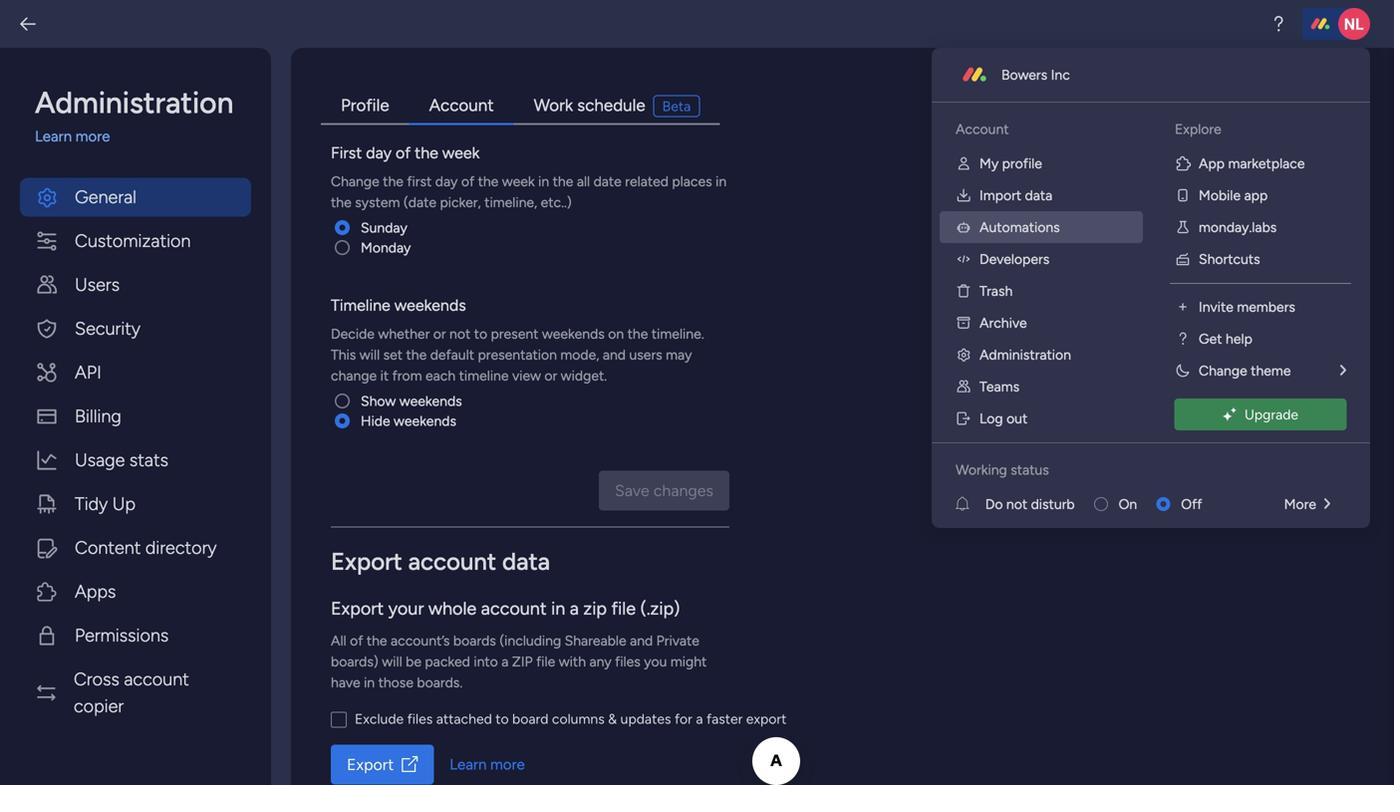 Task type: vqa. For each thing, say whether or not it's contained in the screenshot.
the Manage related to Manage board owners Did someone leave your account? Add a new owner to their boards (including shareable and private boards).
no



Task type: locate. For each thing, give the bounding box(es) containing it.
work
[[534, 95, 573, 116]]

0 vertical spatial will
[[359, 346, 380, 363]]

and up you
[[630, 632, 653, 649]]

administration up teams link
[[980, 346, 1071, 363]]

hide weekends
[[361, 413, 456, 429]]

in left zip
[[551, 598, 565, 619]]

account for cross account copier
[[124, 669, 189, 690]]

all of the account's boards (including shareable and private boards) will be packed into a zip file with any files you might have in those boards.
[[331, 632, 707, 691]]

the left all on the top left
[[553, 173, 573, 190]]

apps button
[[20, 572, 251, 611]]

more inside administration learn more
[[75, 128, 110, 145]]

0 vertical spatial a
[[570, 598, 579, 619]]

more
[[75, 128, 110, 145], [490, 756, 525, 774]]

have
[[331, 674, 360, 691]]

zip
[[583, 598, 607, 619]]

weekends
[[394, 296, 466, 315], [542, 325, 605, 342], [399, 393, 462, 410], [394, 413, 456, 429]]

not up default
[[449, 325, 471, 342]]

monday.labs
[[1199, 219, 1277, 236]]

0 horizontal spatial learn more link
[[35, 126, 251, 148]]

it
[[380, 367, 389, 384]]

1 horizontal spatial data
[[1025, 187, 1053, 204]]

a
[[570, 598, 579, 619], [501, 653, 509, 670], [696, 710, 703, 727]]

archive
[[980, 314, 1027, 331]]

0 vertical spatial export
[[331, 547, 402, 576]]

week down account link
[[442, 143, 480, 162]]

2 vertical spatial account
[[124, 669, 189, 690]]

0 horizontal spatial not
[[449, 325, 471, 342]]

0 vertical spatial change
[[331, 173, 379, 190]]

in right have
[[364, 674, 375, 691]]

default
[[430, 346, 474, 363]]

0 horizontal spatial to
[[474, 325, 487, 342]]

1 horizontal spatial administration
[[980, 346, 1071, 363]]

timeline,
[[484, 194, 537, 211]]

0 horizontal spatial change
[[331, 173, 379, 190]]

(date
[[403, 194, 436, 211]]

change down get help
[[1199, 362, 1247, 379]]

mode,
[[560, 346, 599, 363]]

learn inside 'link'
[[450, 756, 487, 774]]

app
[[1199, 155, 1225, 172]]

my profile link
[[940, 147, 1143, 179]]

0 horizontal spatial week
[[442, 143, 480, 162]]

sunday
[[361, 219, 407, 236]]

bowers inc
[[1001, 66, 1070, 83]]

in inside all of the account's boards (including shareable and private boards) will be packed into a zip file with any files you might have in those boards.
[[364, 674, 375, 691]]

weekends up mode,
[[542, 325, 605, 342]]

off
[[1181, 496, 1202, 513]]

0 horizontal spatial administration
[[35, 85, 234, 121]]

upgrade stars new image
[[1223, 407, 1237, 422]]

present
[[491, 325, 539, 342]]

0 vertical spatial administration
[[35, 85, 234, 121]]

0 horizontal spatial or
[[433, 325, 446, 342]]

account link
[[409, 88, 514, 125]]

account up (including
[[481, 598, 547, 619]]

learn more link down attached
[[450, 754, 525, 776]]

0 vertical spatial and
[[603, 346, 626, 363]]

0 vertical spatial learn
[[35, 128, 72, 145]]

get
[[1199, 330, 1222, 347]]

not right do
[[1006, 496, 1027, 513]]

will inside decide whether or not to present weekends on the timeline. this will set the default presentation mode, and users may change it from each timeline view or widget.
[[359, 346, 380, 363]]

change
[[331, 173, 379, 190], [1199, 362, 1247, 379]]

profile
[[341, 95, 389, 116]]

on
[[1119, 496, 1137, 513]]

any
[[589, 653, 612, 670]]

export up your
[[331, 547, 402, 576]]

day right first
[[366, 143, 392, 162]]

will up those
[[382, 653, 402, 670]]

0 vertical spatial file
[[611, 598, 636, 619]]

list arrow image
[[1324, 497, 1330, 511]]

status
[[1011, 461, 1049, 478]]

the
[[415, 143, 438, 162], [383, 173, 403, 190], [478, 173, 499, 190], [553, 173, 573, 190], [331, 194, 352, 211], [627, 325, 648, 342], [406, 346, 427, 363], [367, 632, 387, 649]]

0 vertical spatial learn more link
[[35, 126, 251, 148]]

timeline weekends
[[331, 296, 466, 315]]

and down on
[[603, 346, 626, 363]]

app marketplace
[[1199, 155, 1305, 172]]

more down board
[[490, 756, 525, 774]]

1 vertical spatial export
[[331, 598, 384, 619]]

0 horizontal spatial and
[[603, 346, 626, 363]]

change inside the "change the first day of the week in the all date related places in the system (date picker, timeline, etc..)"
[[331, 173, 379, 190]]

0 vertical spatial account
[[408, 547, 496, 576]]

packed
[[425, 653, 470, 670]]

of right all
[[350, 632, 363, 649]]

change down first
[[331, 173, 379, 190]]

change the first day of the week in the all date related places in the system (date picker, timeline, etc..)
[[331, 173, 727, 211]]

boards.
[[417, 674, 463, 691]]

export
[[746, 710, 787, 727]]

1 horizontal spatial not
[[1006, 496, 1027, 513]]

account up whole
[[408, 547, 496, 576]]

0 horizontal spatial more
[[75, 128, 110, 145]]

general
[[75, 186, 136, 208]]

date
[[593, 173, 622, 190]]

0 vertical spatial data
[[1025, 187, 1053, 204]]

content directory button
[[20, 529, 251, 567]]

0 horizontal spatial data
[[502, 547, 550, 576]]

usage
[[75, 449, 125, 471]]

0 horizontal spatial will
[[359, 346, 380, 363]]

0 vertical spatial account
[[429, 95, 494, 116]]

of up first
[[396, 143, 411, 162]]

1 horizontal spatial files
[[615, 653, 641, 670]]

to inside decide whether or not to present weekends on the timeline. this will set the default presentation mode, and users may change it from each timeline view or widget.
[[474, 325, 487, 342]]

in up etc..)
[[538, 173, 549, 190]]

2 vertical spatial export
[[347, 755, 394, 774]]

week inside the "change the first day of the week in the all date related places in the system (date picker, timeline, etc..)"
[[502, 173, 535, 190]]

files right exclude
[[407, 710, 433, 727]]

account inside cross account copier
[[124, 669, 189, 690]]

day up picker,
[[435, 173, 458, 190]]

data down my profile link
[[1025, 187, 1053, 204]]

the right on
[[627, 325, 648, 342]]

1 vertical spatial week
[[502, 173, 535, 190]]

0 horizontal spatial files
[[407, 710, 433, 727]]

the up timeline,
[[478, 173, 499, 190]]

working
[[956, 461, 1007, 478]]

this
[[331, 346, 356, 363]]

0 horizontal spatial day
[[366, 143, 392, 162]]

1 vertical spatial will
[[382, 653, 402, 670]]

of inside the "change the first day of the week in the all date related places in the system (date picker, timeline, etc..)"
[[461, 173, 474, 190]]

0 horizontal spatial learn
[[35, 128, 72, 145]]

1 vertical spatial learn
[[450, 756, 487, 774]]

boards)
[[331, 653, 378, 670]]

1 vertical spatial a
[[501, 653, 509, 670]]

v2 export image
[[402, 757, 418, 773]]

export left the v2 export icon
[[347, 755, 394, 774]]

in right places
[[716, 173, 727, 190]]

0 vertical spatial not
[[449, 325, 471, 342]]

1 horizontal spatial a
[[570, 598, 579, 619]]

first
[[407, 173, 432, 190]]

1 horizontal spatial learn
[[450, 756, 487, 774]]

1 vertical spatial administration
[[980, 346, 1071, 363]]

of up picker,
[[461, 173, 474, 190]]

the up first
[[415, 143, 438, 162]]

customization
[[75, 230, 191, 252]]

invite
[[1199, 298, 1234, 315]]

account up first day of the week
[[429, 95, 494, 116]]

export button
[[331, 745, 434, 785]]

1 horizontal spatial week
[[502, 173, 535, 190]]

1 vertical spatial to
[[495, 710, 509, 727]]

with
[[559, 653, 586, 670]]

weekends down 'show weekends'
[[394, 413, 456, 429]]

billing
[[75, 406, 121, 427]]

change theme image
[[1175, 363, 1191, 379]]

learn more link up the general "button"
[[35, 126, 251, 148]]

0 vertical spatial day
[[366, 143, 392, 162]]

1 horizontal spatial day
[[435, 173, 458, 190]]

log out image
[[956, 411, 972, 426]]

all
[[331, 632, 346, 649]]

&
[[608, 710, 617, 727]]

the up boards)
[[367, 632, 387, 649]]

0 horizontal spatial a
[[501, 653, 509, 670]]

administration
[[35, 85, 234, 121], [980, 346, 1071, 363]]

0 vertical spatial of
[[396, 143, 411, 162]]

0 horizontal spatial of
[[350, 632, 363, 649]]

week up timeline,
[[502, 173, 535, 190]]

will left set
[[359, 346, 380, 363]]

not
[[449, 325, 471, 342], [1006, 496, 1027, 513]]

to left present
[[474, 325, 487, 342]]

2 vertical spatial a
[[696, 710, 703, 727]]

0 vertical spatial to
[[474, 325, 487, 342]]

back to workspace image
[[18, 14, 38, 34]]

1 horizontal spatial change
[[1199, 362, 1247, 379]]

1 vertical spatial of
[[461, 173, 474, 190]]

users
[[75, 274, 120, 295]]

weekends down the each
[[399, 393, 462, 410]]

1 horizontal spatial of
[[396, 143, 411, 162]]

0 horizontal spatial file
[[536, 653, 555, 670]]

export
[[331, 547, 402, 576], [331, 598, 384, 619], [347, 755, 394, 774]]

show weekends
[[361, 393, 462, 410]]

1 horizontal spatial to
[[495, 710, 509, 727]]

of inside all of the account's boards (including shareable and private boards) will be packed into a zip file with any files you might have in those boards.
[[350, 632, 363, 649]]

upgrade button
[[1174, 399, 1347, 430]]

a inside all of the account's boards (including shareable and private boards) will be packed into a zip file with any files you might have in those boards.
[[501, 653, 509, 670]]

boards
[[453, 632, 496, 649]]

0 vertical spatial more
[[75, 128, 110, 145]]

export inside button
[[347, 755, 394, 774]]

attached
[[436, 710, 492, 727]]

data up export your whole account in a zip file (.zip)
[[502, 547, 550, 576]]

will inside all of the account's boards (including shareable and private boards) will be packed into a zip file with any files you might have in those boards.
[[382, 653, 402, 670]]

exclude
[[355, 710, 404, 727]]

updates
[[620, 710, 671, 727]]

my profile
[[980, 155, 1042, 172]]

tidy up
[[75, 493, 136, 515]]

1 vertical spatial day
[[435, 173, 458, 190]]

my
[[980, 155, 999, 172]]

developers
[[980, 251, 1049, 268]]

1 horizontal spatial or
[[544, 367, 557, 384]]

export for export your whole account in a zip file (.zip)
[[331, 598, 384, 619]]

log out
[[980, 410, 1028, 427]]

explore
[[1175, 121, 1221, 138]]

1 horizontal spatial and
[[630, 632, 653, 649]]

1 vertical spatial more
[[490, 756, 525, 774]]

1 vertical spatial and
[[630, 632, 653, 649]]

apps
[[75, 581, 116, 602]]

1 horizontal spatial account
[[956, 121, 1009, 138]]

1 horizontal spatial learn more link
[[450, 754, 525, 776]]

account up my
[[956, 121, 1009, 138]]

or right view
[[544, 367, 557, 384]]

in
[[538, 173, 549, 190], [716, 173, 727, 190], [551, 598, 565, 619], [364, 674, 375, 691]]

account
[[429, 95, 494, 116], [956, 121, 1009, 138]]

0 horizontal spatial account
[[429, 95, 494, 116]]

0 vertical spatial week
[[442, 143, 480, 162]]

theme
[[1251, 362, 1291, 379]]

2 horizontal spatial of
[[461, 173, 474, 190]]

account down permissions button
[[124, 669, 189, 690]]

v2 surfce notifications image
[[956, 494, 985, 515]]

files right 'any'
[[615, 653, 641, 670]]

1 vertical spatial or
[[544, 367, 557, 384]]

import data link
[[940, 179, 1143, 211]]

columns
[[552, 710, 605, 727]]

administration for administration learn more
[[35, 85, 234, 121]]

1 vertical spatial account
[[956, 121, 1009, 138]]

or up default
[[433, 325, 446, 342]]

to left board
[[495, 710, 509, 727]]

1 vertical spatial account
[[481, 598, 547, 619]]

1 vertical spatial change
[[1199, 362, 1247, 379]]

2 vertical spatial of
[[350, 632, 363, 649]]

import data image
[[956, 187, 972, 203]]

1 horizontal spatial will
[[382, 653, 402, 670]]

files inside all of the account's boards (including shareable and private boards) will be packed into a zip file with any files you might have in those boards.
[[615, 653, 641, 670]]

0 vertical spatial or
[[433, 325, 446, 342]]

0 vertical spatial files
[[615, 653, 641, 670]]

learn
[[35, 128, 72, 145], [450, 756, 487, 774]]

archive image
[[956, 315, 972, 331]]

more up general at left
[[75, 128, 110, 145]]

members
[[1237, 298, 1295, 315]]

file
[[611, 598, 636, 619], [536, 653, 555, 670]]

cross account copier button
[[20, 660, 251, 726]]

trash
[[980, 282, 1013, 299]]

export up all
[[331, 598, 384, 619]]

do not disturb
[[985, 496, 1075, 513]]

developers image
[[956, 251, 972, 267]]

the left system
[[331, 194, 352, 211]]

file inside all of the account's boards (including shareable and private boards) will be packed into a zip file with any files you might have in those boards.
[[536, 653, 555, 670]]

change for change theme
[[1199, 362, 1247, 379]]

weekends up whether
[[394, 296, 466, 315]]

monday.labs image
[[1175, 219, 1191, 235]]

1 vertical spatial file
[[536, 653, 555, 670]]

1 vertical spatial learn more link
[[450, 754, 525, 776]]

administration up the general "button"
[[35, 85, 234, 121]]



Task type: describe. For each thing, give the bounding box(es) containing it.
related
[[625, 173, 669, 190]]

import data
[[980, 187, 1053, 204]]

2 horizontal spatial a
[[696, 710, 703, 727]]

export for export
[[347, 755, 394, 774]]

you
[[644, 653, 667, 670]]

my profile image
[[956, 155, 972, 171]]

mobile app
[[1199, 187, 1268, 204]]

get help
[[1199, 330, 1252, 347]]

board
[[512, 710, 549, 727]]

copier
[[74, 696, 124, 717]]

system
[[355, 194, 400, 211]]

change for change the first day of the week in the all date related places in the system (date picker, timeline, etc..)
[[331, 173, 379, 190]]

timeline
[[459, 367, 509, 384]]

for
[[675, 710, 692, 727]]

account's
[[391, 632, 450, 649]]

users
[[629, 346, 662, 363]]

do
[[985, 496, 1003, 513]]

(including
[[499, 632, 561, 649]]

learn more
[[450, 756, 525, 774]]

whole
[[428, 598, 477, 619]]

inc
[[1051, 66, 1070, 83]]

the up from
[[406, 346, 427, 363]]

1 horizontal spatial file
[[611, 598, 636, 619]]

zip
[[512, 653, 533, 670]]

get help image
[[1175, 331, 1191, 347]]

learn inside administration learn more
[[35, 128, 72, 145]]

import
[[980, 187, 1021, 204]]

hide
[[361, 413, 390, 429]]

account for export account data
[[408, 547, 496, 576]]

decide whether or not to present weekends on the timeline. this will set the default presentation mode, and users may change it from each timeline view or widget.
[[331, 325, 704, 384]]

show
[[361, 393, 396, 410]]

on
[[608, 325, 624, 342]]

etc..)
[[541, 194, 572, 211]]

shareable
[[565, 632, 626, 649]]

the up system
[[383, 173, 403, 190]]

each
[[426, 367, 456, 384]]

private
[[656, 632, 699, 649]]

bowers
[[1001, 66, 1047, 83]]

help image
[[1268, 14, 1288, 34]]

weekends for hide weekends
[[394, 413, 456, 429]]

billing button
[[20, 397, 251, 436]]

presentation
[[478, 346, 557, 363]]

cross
[[74, 669, 119, 690]]

weekends for show weekends
[[399, 393, 462, 410]]

log
[[980, 410, 1003, 427]]

up
[[112, 493, 136, 515]]

mobile app image
[[1175, 187, 1191, 203]]

1 horizontal spatial more
[[490, 756, 525, 774]]

content
[[75, 537, 141, 559]]

more link
[[1268, 488, 1346, 520]]

cross account copier
[[74, 669, 189, 717]]

trash link
[[940, 275, 1143, 307]]

customization button
[[20, 222, 251, 261]]

shortcuts
[[1199, 251, 1260, 268]]

tidy up button
[[20, 485, 251, 524]]

schedule
[[577, 95, 645, 116]]

the inside all of the account's boards (including shareable and private boards) will be packed into a zip file with any files you might have in those boards.
[[367, 632, 387, 649]]

help
[[1226, 330, 1252, 347]]

monday
[[361, 239, 411, 256]]

invite members
[[1199, 298, 1295, 315]]

export for export account data
[[331, 547, 402, 576]]

app
[[1244, 187, 1268, 204]]

weekends for timeline weekends
[[394, 296, 466, 315]]

change
[[331, 367, 377, 384]]

teams image
[[956, 379, 972, 395]]

administration for administration
[[980, 346, 1071, 363]]

working status
[[956, 461, 1049, 478]]

into
[[474, 653, 498, 670]]

1 vertical spatial data
[[502, 547, 550, 576]]

directory
[[145, 537, 217, 559]]

weekends inside decide whether or not to present weekends on the timeline. this will set the default presentation mode, and users may change it from each timeline view or widget.
[[542, 325, 605, 342]]

1 vertical spatial files
[[407, 710, 433, 727]]

administration image
[[956, 347, 972, 363]]

permissions button
[[20, 616, 251, 655]]

not inside decide whether or not to present weekends on the timeline. this will set the default presentation mode, and users may change it from each timeline view or widget.
[[449, 325, 471, 342]]

and inside decide whether or not to present weekends on the timeline. this will set the default presentation mode, and users may change it from each timeline view or widget.
[[603, 346, 626, 363]]

places
[[672, 173, 712, 190]]

export account data
[[331, 547, 550, 576]]

general button
[[20, 178, 251, 217]]

invite members image
[[1175, 299, 1191, 315]]

disturb
[[1031, 496, 1075, 513]]

shortcuts image
[[1175, 251, 1191, 267]]

archive link
[[940, 307, 1143, 339]]

may
[[666, 346, 692, 363]]

permissions
[[75, 625, 169, 646]]

list arrow image
[[1340, 363, 1346, 378]]

mobile
[[1199, 187, 1241, 204]]

automations image
[[956, 219, 972, 235]]

view
[[512, 367, 541, 384]]

be
[[406, 653, 421, 670]]

upgrade
[[1245, 406, 1298, 423]]

security
[[75, 318, 141, 339]]

profile
[[1002, 155, 1042, 172]]

content directory
[[75, 537, 217, 559]]

trash image
[[956, 283, 972, 299]]

noah lott image
[[1338, 8, 1370, 40]]

whether
[[378, 325, 430, 342]]

day inside the "change the first day of the week in the all date related places in the system (date picker, timeline, etc..)"
[[435, 173, 458, 190]]

teams link
[[940, 371, 1143, 403]]

timeline.
[[652, 325, 704, 342]]

api button
[[20, 353, 251, 392]]

1 vertical spatial not
[[1006, 496, 1027, 513]]

administration learn more
[[35, 85, 234, 145]]

and inside all of the account's boards (including shareable and private boards) will be packed into a zip file with any files you might have in those boards.
[[630, 632, 653, 649]]

first
[[331, 143, 362, 162]]

usage stats
[[75, 449, 168, 471]]



